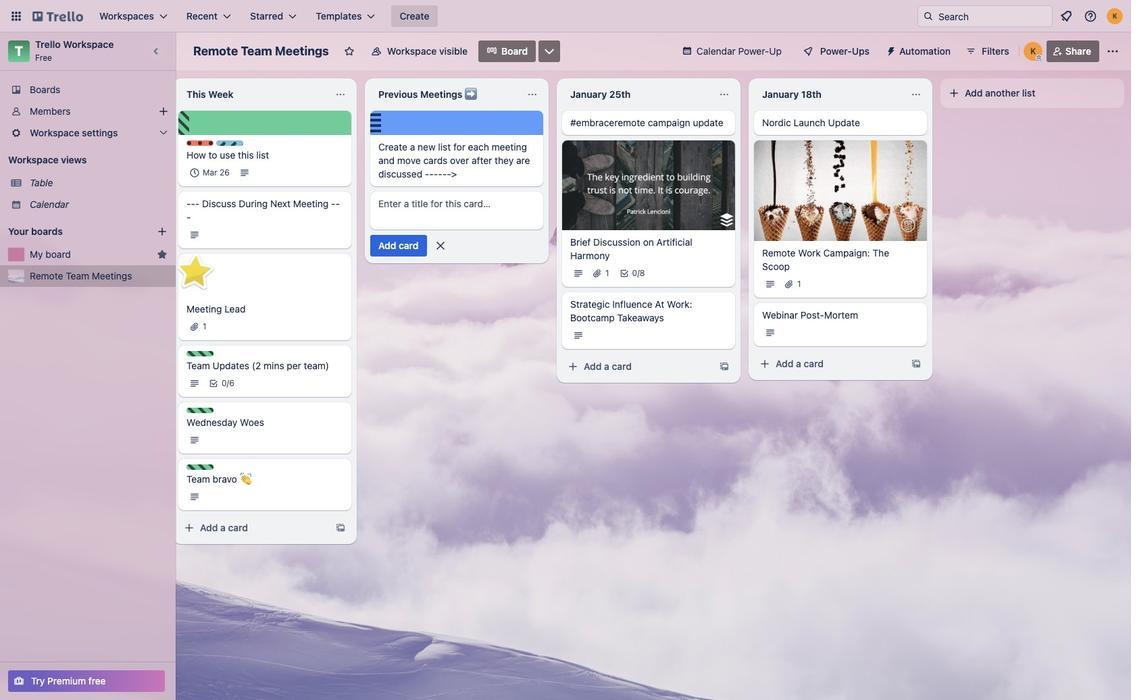 Task type: vqa. For each thing, say whether or not it's contained in the screenshot.
the right Remote Team Meetings
yes



Task type: describe. For each thing, give the bounding box(es) containing it.
views
[[61, 154, 87, 166]]

strategic
[[570, 298, 610, 310]]

add a card button for influence
[[562, 356, 711, 377]]

settings
[[82, 127, 118, 139]]

boards link
[[0, 79, 176, 101]]

calendar link
[[30, 198, 168, 211]]

this member is an admin of this board. image
[[1036, 55, 1042, 61]]

how to use this list link
[[186, 149, 343, 162]]

add a card for strategic
[[584, 360, 632, 372]]

your
[[8, 226, 29, 237]]

this
[[238, 149, 254, 161]]

up
[[769, 45, 782, 57]]

at
[[655, 298, 664, 310]]

remote work campaign: the scoop
[[762, 247, 889, 272]]

cards
[[423, 155, 448, 166]]

0 for 0 / 8
[[632, 268, 637, 278]]

templates
[[316, 10, 362, 22]]

create for create a new list for each meeting and move cards over after they are discussed ------>
[[378, 141, 407, 153]]

power-ups
[[820, 45, 870, 57]]

0 horizontal spatial 1
[[203, 322, 206, 332]]

share button
[[1047, 41, 1099, 62]]

a for january 25th
[[604, 360, 609, 372]]

workspaces button
[[91, 5, 176, 27]]

primary element
[[0, 0, 1131, 32]]

0 horizontal spatial add a card button
[[178, 518, 327, 539]]

workspace settings button
[[0, 122, 176, 144]]

list inside add another list button
[[1022, 87, 1035, 99]]

members
[[30, 105, 71, 117]]

on
[[643, 236, 654, 248]]

1 vertical spatial remote team meetings
[[30, 270, 132, 282]]

webinar post-mortem
[[762, 310, 858, 321]]

discuss
[[202, 198, 236, 209]]

calendar for calendar power-up
[[697, 45, 736, 57]]

meetings inside the board name text box
[[275, 44, 329, 58]]

a for january 18th
[[796, 358, 801, 370]]

cancel image
[[433, 239, 447, 253]]

Previous Meetings ➡️ text field
[[370, 84, 522, 105]]

automation button
[[880, 41, 959, 62]]

try
[[31, 676, 45, 687]]

board
[[45, 249, 71, 260]]

add inside button
[[378, 240, 396, 251]]

work:
[[667, 298, 692, 310]]

team bravo 👏
[[186, 474, 252, 485]]

recent button
[[178, 5, 239, 27]]

over
[[450, 155, 469, 166]]

new
[[418, 141, 436, 153]]

starred icon image
[[157, 249, 168, 260]]

the
[[873, 247, 889, 259]]

webinar post-mortem link
[[762, 309, 919, 323]]

bravo
[[213, 474, 237, 485]]

color: red, title: none image
[[186, 141, 214, 146]]

0 horizontal spatial meeting
[[186, 303, 222, 315]]

January 25th text field
[[562, 84, 714, 105]]

your boards with 2 items element
[[8, 224, 136, 240]]

meeting lead
[[186, 303, 246, 315]]

Enter a title for this card… text field
[[370, 192, 543, 230]]

list inside 'create a new list for each meeting and move cards over after they are discussed ------>'
[[438, 141, 451, 153]]

/ for 6
[[227, 378, 229, 389]]

share
[[1065, 45, 1091, 57]]

team down my board link
[[66, 270, 89, 282]]

open information menu image
[[1084, 9, 1097, 23]]

back to home image
[[32, 5, 83, 27]]

premium
[[47, 676, 86, 687]]

0 / 8
[[632, 268, 645, 278]]

trello
[[35, 39, 61, 50]]

workspaces
[[99, 10, 154, 22]]

team)
[[304, 360, 329, 372]]

discussed
[[378, 168, 422, 180]]

workspace navigation collapse icon image
[[147, 42, 166, 61]]

brief
[[570, 236, 591, 248]]

6
[[229, 378, 234, 389]]

card for this week
[[228, 522, 248, 534]]

free
[[35, 53, 52, 63]]

customize views image
[[543, 45, 556, 58]]

(2
[[252, 360, 261, 372]]

--- discuss during next meeting -- -
[[186, 198, 340, 223]]

Board name text field
[[186, 41, 336, 62]]

remote work campaign: the scoop link
[[762, 247, 919, 274]]

use
[[220, 149, 235, 161]]

are
[[516, 155, 530, 166]]

workspace inside trello workspace free
[[63, 39, 114, 50]]

team left updates
[[186, 360, 210, 372]]

a inside 'create a new list for each meeting and move cards over after they are discussed ------>'
[[410, 141, 415, 153]]

january 18th
[[762, 89, 822, 100]]

boards
[[30, 84, 60, 95]]

next
[[270, 198, 291, 209]]

brief discussion on artificial harmony link
[[570, 235, 727, 263]]

remote for remote work campaign: the scoop link
[[762, 247, 796, 259]]

add board image
[[157, 226, 168, 237]]

#embraceremote
[[570, 117, 645, 128]]

members link
[[0, 101, 176, 122]]

>
[[451, 168, 457, 180]]

#embraceremote campaign update link
[[570, 116, 727, 130]]

automation
[[899, 45, 951, 57]]

workspace for workspace settings
[[30, 127, 79, 139]]

calendar power-up
[[697, 45, 782, 57]]

add another list button
[[941, 78, 1124, 108]]

👏
[[240, 474, 252, 485]]

--- discuss during next meeting -- - link
[[186, 197, 343, 224]]

add a card for webinar
[[776, 358, 824, 370]]

webinar
[[762, 310, 798, 321]]

add for this week
[[200, 522, 218, 534]]

add a card button for post-
[[754, 354, 903, 375]]

board link
[[479, 41, 536, 62]]

campaign:
[[823, 247, 870, 259]]

add for january 18th
[[776, 358, 794, 370]]

0 horizontal spatial add a card
[[200, 522, 248, 534]]

team bravo 👏 link
[[186, 473, 343, 487]]

strategic influence at work: bootcamp takeaways link
[[570, 298, 727, 325]]

nordic launch update link
[[762, 116, 919, 130]]

trello workspace free
[[35, 39, 114, 63]]

t
[[15, 43, 23, 59]]

search image
[[923, 11, 934, 22]]



Task type: locate. For each thing, give the bounding box(es) containing it.
meeting lead link
[[186, 303, 343, 316]]

january for january 18th
[[762, 89, 799, 100]]

create from template… image
[[911, 359, 922, 370]]

color: green, title: "recurring item" element
[[186, 351, 214, 357], [186, 408, 214, 414], [186, 465, 214, 470]]

0 vertical spatial meeting
[[293, 198, 329, 209]]

workspace inside popup button
[[30, 127, 79, 139]]

2 horizontal spatial remote
[[762, 247, 796, 259]]

discussion
[[593, 236, 641, 248]]

workspace right trello
[[63, 39, 114, 50]]

to
[[208, 149, 217, 161]]

add a card button down 👏
[[178, 518, 327, 539]]

1 vertical spatial 0
[[222, 378, 227, 389]]

add card
[[378, 240, 419, 251]]

table link
[[30, 176, 168, 190]]

workspace for workspace views
[[8, 154, 59, 166]]

this
[[186, 89, 206, 100]]

team left bravo
[[186, 474, 210, 485]]

1 horizontal spatial calendar
[[697, 45, 736, 57]]

1 horizontal spatial kendallparks02 (kendallparks02) image
[[1107, 8, 1123, 24]]

0 horizontal spatial meetings
[[92, 270, 132, 282]]

workspace inside button
[[387, 45, 437, 57]]

create
[[400, 10, 429, 22], [378, 141, 407, 153]]

list left for at the left top of page
[[438, 141, 451, 153]]

free
[[88, 676, 106, 687]]

2 color: green, title: "recurring item" element from the top
[[186, 408, 214, 414]]

1 vertical spatial meetings
[[420, 89, 462, 100]]

meetings down starred dropdown button
[[275, 44, 329, 58]]

card down takeaways
[[612, 360, 632, 372]]

1 horizontal spatial meetings
[[275, 44, 329, 58]]

1 down work
[[797, 279, 801, 289]]

remote inside remote work campaign: the scoop
[[762, 247, 796, 259]]

0 vertical spatial remote team meetings
[[193, 44, 329, 58]]

1 horizontal spatial meeting
[[293, 198, 329, 209]]

your boards
[[8, 226, 63, 237]]

2 power- from the left
[[820, 45, 852, 57]]

1 power- from the left
[[738, 45, 769, 57]]

color: green, title: "recurring item" element for wednesday woes
[[186, 408, 214, 414]]

workspace
[[63, 39, 114, 50], [387, 45, 437, 57], [30, 127, 79, 139], [8, 154, 59, 166]]

0 horizontal spatial /
[[227, 378, 229, 389]]

meeting
[[492, 141, 527, 153]]

color: green, title: "recurring item" element for team bravo 👏
[[186, 465, 214, 470]]

0 left 6
[[222, 378, 227, 389]]

mins
[[264, 360, 284, 372]]

1 down the harmony
[[605, 268, 609, 278]]

1 horizontal spatial 1
[[605, 268, 609, 278]]

a down bootcamp
[[604, 360, 609, 372]]

star or unstar board image
[[344, 46, 355, 57]]

calendar down table
[[30, 199, 69, 210]]

0 horizontal spatial 0
[[222, 378, 227, 389]]

0 vertical spatial meetings
[[275, 44, 329, 58]]

add a card button down takeaways
[[562, 356, 711, 377]]

my board link
[[30, 248, 151, 261]]

january 25th
[[570, 89, 631, 100]]

t link
[[8, 41, 30, 62]]

remote team meetings down my board link
[[30, 270, 132, 282]]

color: sky, title: none image
[[216, 141, 243, 146]]

january up nordic
[[762, 89, 799, 100]]

each
[[468, 141, 489, 153]]

1 for harmony
[[605, 268, 609, 278]]

card inside button
[[399, 240, 419, 251]]

they
[[495, 155, 514, 166]]

sm image
[[880, 41, 899, 59]]

1 horizontal spatial 0
[[632, 268, 637, 278]]

/ down updates
[[227, 378, 229, 389]]

this week
[[186, 89, 233, 100]]

1 for scoop
[[797, 279, 801, 289]]

create up the and in the top left of the page
[[378, 141, 407, 153]]

takeaways
[[617, 312, 664, 323]]

January 18th text field
[[754, 84, 905, 105]]

1 vertical spatial color: green, title: "recurring item" element
[[186, 408, 214, 414]]

recent
[[186, 10, 218, 22]]

card for january 25th
[[612, 360, 632, 372]]

0 horizontal spatial remote
[[30, 270, 63, 282]]

0 vertical spatial remote
[[193, 44, 238, 58]]

meetings left the ➡️
[[420, 89, 462, 100]]

1 horizontal spatial january
[[762, 89, 799, 100]]

workspace up table
[[8, 154, 59, 166]]

list right the this
[[256, 149, 269, 161]]

calendar for calendar
[[30, 199, 69, 210]]

meetings inside text box
[[420, 89, 462, 100]]

create from template… image
[[719, 361, 730, 372], [335, 523, 346, 534]]

add for january 25th
[[584, 360, 602, 372]]

1 vertical spatial create
[[378, 141, 407, 153]]

1 vertical spatial 1
[[797, 279, 801, 289]]

2 vertical spatial 1
[[203, 322, 206, 332]]

lead
[[224, 303, 246, 315]]

0 vertical spatial 0
[[632, 268, 637, 278]]

meetings
[[275, 44, 329, 58], [420, 89, 462, 100], [92, 270, 132, 282]]

2 horizontal spatial add a card
[[776, 358, 824, 370]]

0 horizontal spatial kendallparks02 (kendallparks02) image
[[1024, 42, 1042, 61]]

add left cancel icon
[[378, 240, 396, 251]]

for
[[453, 141, 465, 153]]

26
[[220, 168, 230, 178]]

update
[[828, 117, 860, 128]]

/ for 8
[[637, 268, 640, 278]]

january inside text box
[[570, 89, 607, 100]]

calendar power-up link
[[674, 41, 790, 62]]

work
[[798, 247, 821, 259]]

a for this week
[[220, 522, 226, 534]]

color: green, title: "recurring item" element up updates
[[186, 351, 214, 357]]

january inside 'text field'
[[762, 89, 799, 100]]

remote team meetings inside the board name text box
[[193, 44, 329, 58]]

0 vertical spatial create
[[400, 10, 429, 22]]

and
[[378, 155, 395, 166]]

calendar
[[697, 45, 736, 57], [30, 199, 69, 210]]

show menu image
[[1106, 45, 1120, 58]]

remote for "remote team meetings" link at the top of the page
[[30, 270, 63, 282]]

kendallparks02 (kendallparks02) image right filters
[[1024, 42, 1042, 61]]

workspace for workspace visible
[[387, 45, 437, 57]]

8
[[640, 268, 645, 278]]

starred button
[[242, 5, 305, 27]]

create a new list for each meeting and move cards over after they are discussed ------>
[[378, 141, 530, 180]]

mar
[[203, 168, 217, 178]]

add another list
[[965, 87, 1035, 99]]

previous meetings ➡️
[[378, 89, 477, 100]]

another
[[985, 87, 1020, 99]]

2 horizontal spatial list
[[1022, 87, 1035, 99]]

3 color: green, title: "recurring item" element from the top
[[186, 465, 214, 470]]

calendar left up
[[697, 45, 736, 57]]

woes
[[240, 417, 264, 428]]

0 horizontal spatial list
[[256, 149, 269, 161]]

how to use this list
[[186, 149, 269, 161]]

0 vertical spatial kendallparks02 (kendallparks02) image
[[1107, 8, 1123, 24]]

wednesday
[[186, 417, 237, 428]]

card down 👏
[[228, 522, 248, 534]]

1 vertical spatial meeting
[[186, 303, 222, 315]]

1 horizontal spatial power-
[[820, 45, 852, 57]]

➡️
[[465, 89, 477, 100]]

add a card down bootcamp
[[584, 360, 632, 372]]

remote inside the board name text box
[[193, 44, 238, 58]]

strategic influence at work: bootcamp takeaways
[[570, 298, 692, 323]]

remote team meetings
[[193, 44, 329, 58], [30, 270, 132, 282]]

2 vertical spatial remote
[[30, 270, 63, 282]]

workspace down the create button
[[387, 45, 437, 57]]

add a card down webinar post-mortem
[[776, 358, 824, 370]]

0 vertical spatial color: green, title: "recurring item" element
[[186, 351, 214, 357]]

2 vertical spatial meetings
[[92, 270, 132, 282]]

2 january from the left
[[762, 89, 799, 100]]

create inside 'create a new list for each meeting and move cards over after they are discussed ------>'
[[378, 141, 407, 153]]

list
[[1022, 87, 1035, 99], [438, 141, 451, 153], [256, 149, 269, 161]]

team down starred
[[241, 44, 272, 58]]

remote team meetings down starred
[[193, 44, 329, 58]]

kendallparks02 (kendallparks02) image right open information menu icon
[[1107, 8, 1123, 24]]

0 vertical spatial 1
[[605, 268, 609, 278]]

wednesday woes
[[186, 417, 264, 428]]

nordic
[[762, 117, 791, 128]]

week
[[208, 89, 233, 100]]

mar 26
[[203, 168, 230, 178]]

create button
[[392, 5, 438, 27]]

1 horizontal spatial create from template… image
[[719, 361, 730, 372]]

a up "move" at the top left of the page
[[410, 141, 415, 153]]

1 january from the left
[[570, 89, 607, 100]]

0 left 8
[[632, 268, 637, 278]]

0 horizontal spatial create from template… image
[[335, 523, 346, 534]]

star image
[[172, 250, 218, 296]]

color: green, title: "recurring item" element up wednesday
[[186, 408, 214, 414]]

1 horizontal spatial list
[[438, 141, 451, 153]]

launch
[[794, 117, 826, 128]]

0 horizontal spatial remote team meetings
[[30, 270, 132, 282]]

team updates (2 mins per team) link
[[186, 359, 343, 373]]

1 horizontal spatial remote
[[193, 44, 238, 58]]

1 vertical spatial /
[[227, 378, 229, 389]]

1 horizontal spatial remote team meetings
[[193, 44, 329, 58]]

1 horizontal spatial add a card button
[[562, 356, 711, 377]]

try premium free button
[[8, 671, 165, 693]]

power- up january 18th
[[738, 45, 769, 57]]

remote down my board
[[30, 270, 63, 282]]

2 vertical spatial color: green, title: "recurring item" element
[[186, 465, 214, 470]]

card
[[399, 240, 419, 251], [804, 358, 824, 370], [612, 360, 632, 372], [228, 522, 248, 534]]

meetings down my board link
[[92, 270, 132, 282]]

1 horizontal spatial /
[[637, 268, 640, 278]]

brief discussion on artificial harmony
[[570, 236, 692, 261]]

1 vertical spatial create from template… image
[[335, 523, 346, 534]]

list right another on the right top of the page
[[1022, 87, 1035, 99]]

remote team meetings link
[[30, 270, 168, 283]]

0 horizontal spatial power-
[[738, 45, 769, 57]]

create from template… image for january 25th
[[719, 361, 730, 372]]

1 color: green, title: "recurring item" element from the top
[[186, 351, 214, 357]]

2 horizontal spatial 1
[[797, 279, 801, 289]]

harmony
[[570, 250, 610, 261]]

scoop
[[762, 261, 790, 272]]

list inside how to use this list link
[[256, 149, 269, 161]]

workspace views
[[8, 154, 87, 166]]

2 horizontal spatial meetings
[[420, 89, 462, 100]]

a down bravo
[[220, 522, 226, 534]]

25th
[[609, 89, 631, 100]]

color: green, title: "recurring item" element for team updates (2 mins per team)
[[186, 351, 214, 357]]

color: green, title: "recurring item" element up team bravo 👏
[[186, 465, 214, 470]]

0 notifications image
[[1058, 8, 1074, 24]]

1 vertical spatial calendar
[[30, 199, 69, 210]]

0 horizontal spatial january
[[570, 89, 607, 100]]

remote down recent dropdown button
[[193, 44, 238, 58]]

18th
[[801, 89, 822, 100]]

add down the webinar
[[776, 358, 794, 370]]

how
[[186, 149, 206, 161]]

1 horizontal spatial add a card
[[584, 360, 632, 372]]

kendallparks02 (kendallparks02) image
[[1107, 8, 1123, 24], [1024, 42, 1042, 61]]

1
[[605, 268, 609, 278], [797, 279, 801, 289], [203, 322, 206, 332]]

/ down brief discussion on artificial harmony
[[637, 268, 640, 278]]

0 vertical spatial calendar
[[697, 45, 736, 57]]

add a card button down the webinar post-mortem link
[[754, 354, 903, 375]]

add a card down bravo
[[200, 522, 248, 534]]

january left the 25th
[[570, 89, 607, 100]]

0 vertical spatial create from template… image
[[719, 361, 730, 372]]

create from template… image for this week
[[335, 523, 346, 534]]

1 vertical spatial remote
[[762, 247, 796, 259]]

power- inside button
[[820, 45, 852, 57]]

create up "workspace visible" button
[[400, 10, 429, 22]]

try premium free
[[31, 676, 106, 687]]

remote up scoop
[[762, 247, 796, 259]]

ups
[[852, 45, 870, 57]]

1 vertical spatial kendallparks02 (kendallparks02) image
[[1024, 42, 1042, 61]]

0 for 0 / 6
[[222, 378, 227, 389]]

0 / 6
[[222, 378, 234, 389]]

add down team bravo 👏
[[200, 522, 218, 534]]

card down 'post-'
[[804, 358, 824, 370]]

meeting left lead
[[186, 303, 222, 315]]

meeting inside --- discuss during next meeting -- -
[[293, 198, 329, 209]]

team updates (2 mins per team)
[[186, 360, 329, 372]]

0
[[632, 268, 637, 278], [222, 378, 227, 389]]

team inside the board name text box
[[241, 44, 272, 58]]

workspace down 'members'
[[30, 127, 79, 139]]

create inside button
[[400, 10, 429, 22]]

1 down meeting lead
[[203, 322, 206, 332]]

0 horizontal spatial calendar
[[30, 199, 69, 210]]

previous
[[378, 89, 418, 100]]

bootcamp
[[570, 312, 615, 323]]

january for january 25th
[[570, 89, 607, 100]]

influence
[[612, 298, 652, 310]]

This Week text field
[[178, 84, 330, 105]]

a down webinar post-mortem
[[796, 358, 801, 370]]

workspace visible
[[387, 45, 468, 57]]

card left cancel icon
[[399, 240, 419, 251]]

updates
[[213, 360, 249, 372]]

Mar 26 checkbox
[[186, 165, 234, 181]]

Search field
[[934, 6, 1052, 26]]

0 vertical spatial /
[[637, 268, 640, 278]]

power- up january 18th 'text field'
[[820, 45, 852, 57]]

card for january 18th
[[804, 358, 824, 370]]

workspace settings
[[30, 127, 118, 139]]

visible
[[439, 45, 468, 57]]

create for create
[[400, 10, 429, 22]]

add down bootcamp
[[584, 360, 602, 372]]

remote
[[193, 44, 238, 58], [762, 247, 796, 259], [30, 270, 63, 282]]

campaign
[[648, 117, 690, 128]]

meeting right 'next'
[[293, 198, 329, 209]]

add left another on the right top of the page
[[965, 87, 983, 99]]

2 horizontal spatial add a card button
[[754, 354, 903, 375]]



